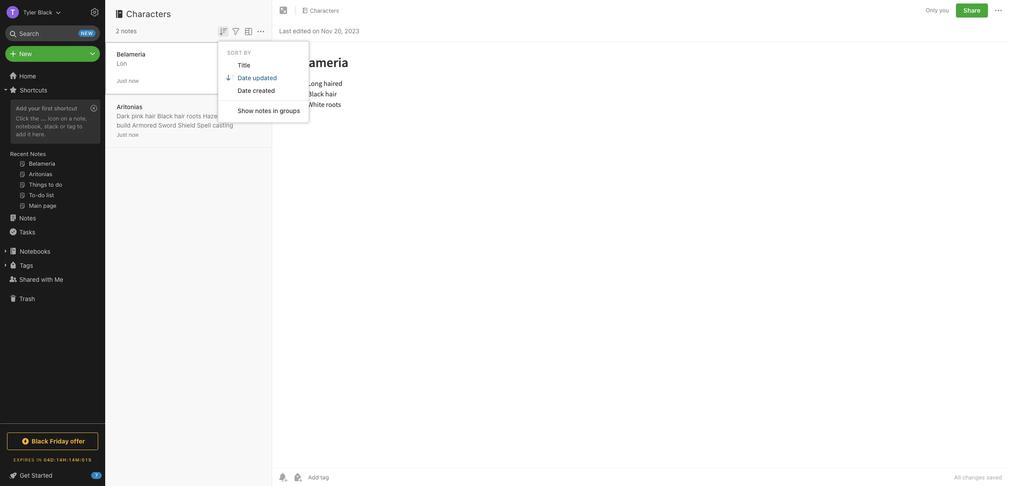 Task type: describe. For each thing, give the bounding box(es) containing it.
your
[[28, 105, 40, 112]]

characters inside note list element
[[126, 9, 171, 19]]

by
[[244, 49, 251, 56]]

dark pink hair black hair roots hazel eyes medium build armored sword shield spell casting
[[117, 112, 258, 129]]

build
[[117, 121, 130, 129]]

7
[[95, 473, 98, 478]]

black inside the dark pink hair black hair roots hazel eyes medium build armored sword shield spell casting
[[157, 112, 173, 119]]

dropdown list menu
[[218, 59, 309, 117]]

more actions image for more actions field to the top
[[994, 5, 1004, 16]]

nov
[[321, 27, 332, 34]]

get started
[[20, 472, 52, 479]]

0 vertical spatial notes
[[30, 150, 46, 157]]

date for date updated
[[238, 74, 251, 81]]

updated
[[253, 74, 277, 81]]

started
[[32, 472, 52, 479]]

changes
[[963, 474, 985, 481]]

tasks
[[19, 228, 35, 236]]

me
[[55, 276, 63, 283]]

Add tag field
[[307, 474, 373, 481]]

edited
[[293, 27, 311, 34]]

tag
[[67, 123, 76, 130]]

date created
[[238, 87, 275, 94]]

click
[[16, 115, 29, 122]]

in
[[36, 457, 42, 463]]

home
[[19, 72, 36, 80]]

shortcut
[[54, 105, 77, 112]]

just now for dark pink hair black hair roots hazel eyes medium build armored sword shield spell casting
[[117, 131, 139, 138]]

just for dark pink hair black hair roots hazel eyes medium build armored sword shield spell casting
[[117, 131, 127, 138]]

notebooks link
[[0, 244, 105, 258]]

the
[[30, 115, 39, 122]]

04d:14h:14m:01s
[[44, 457, 92, 463]]

new button
[[5, 46, 100, 62]]

shortcuts button
[[0, 83, 105, 97]]

only
[[926, 7, 938, 14]]

tyler black
[[23, 9, 52, 16]]

a
[[69, 115, 72, 122]]

1 vertical spatial notes
[[19, 214, 36, 222]]

all
[[954, 474, 961, 481]]

aritonias
[[117, 103, 142, 110]]

sort
[[227, 49, 242, 56]]

notes for 2
[[121, 27, 137, 35]]

characters inside button
[[310, 7, 339, 14]]

it
[[27, 131, 31, 138]]

1 vertical spatial more actions field
[[256, 25, 266, 37]]

last
[[279, 27, 291, 34]]

you
[[940, 7, 949, 14]]

20,
[[334, 27, 343, 34]]

shortcuts
[[20, 86, 47, 94]]

share
[[964, 7, 981, 14]]

Help and Learning task checklist field
[[0, 469, 105, 483]]

2 notes
[[116, 27, 137, 35]]

title link
[[218, 59, 309, 71]]

home link
[[0, 69, 105, 83]]

characters button
[[299, 4, 342, 17]]

note,
[[74, 115, 87, 122]]

black inside "account" field
[[38, 9, 52, 16]]

group inside tree
[[0, 97, 105, 214]]

shared with me
[[19, 276, 63, 283]]

sort by
[[227, 49, 251, 56]]

Add filters field
[[231, 25, 241, 37]]

dark
[[117, 112, 130, 119]]

tags button
[[0, 258, 105, 272]]

eyes
[[220, 112, 234, 119]]

spell
[[197, 121, 211, 129]]

offer
[[70, 438, 85, 445]]

tyler
[[23, 9, 36, 16]]

note window element
[[272, 0, 1009, 486]]

notes for show
[[255, 107, 271, 114]]

add
[[16, 131, 26, 138]]

tasks button
[[0, 225, 105, 239]]

created
[[253, 87, 275, 94]]

new search field
[[11, 25, 96, 41]]

expand note image
[[278, 5, 289, 16]]

saved
[[987, 474, 1002, 481]]

date updated link
[[218, 71, 309, 84]]

here.
[[32, 131, 46, 138]]

all changes saved
[[954, 474, 1002, 481]]



Task type: locate. For each thing, give the bounding box(es) containing it.
0 vertical spatial more actions image
[[994, 5, 1004, 16]]

tags
[[20, 262, 33, 269]]

group
[[0, 97, 105, 214]]

now up 'aritonias'
[[129, 77, 139, 84]]

more actions image
[[994, 5, 1004, 16], [256, 26, 266, 37]]

just now down lon
[[117, 77, 139, 84]]

notes inside note list element
[[121, 27, 137, 35]]

more actions image for bottommost more actions field
[[256, 26, 266, 37]]

notes inside dropdown list 'menu'
[[255, 107, 271, 114]]

0 horizontal spatial notes
[[121, 27, 137, 35]]

get
[[20, 472, 30, 479]]

1 just now from the top
[[117, 77, 139, 84]]

medium
[[235, 112, 258, 119]]

notebooks
[[20, 248, 50, 255]]

on left a
[[61, 115, 67, 122]]

more actions field right 'view options' field
[[256, 25, 266, 37]]

date created link
[[218, 84, 309, 97]]

add filters image
[[231, 26, 241, 37]]

date updated
[[238, 74, 277, 81]]

0 vertical spatial just
[[117, 77, 127, 84]]

in
[[273, 107, 278, 114]]

to
[[77, 123, 82, 130]]

1 horizontal spatial more actions image
[[994, 5, 1004, 16]]

pink
[[132, 112, 143, 119]]

0 horizontal spatial more actions field
[[256, 25, 266, 37]]

shared
[[19, 276, 39, 283]]

black right the tyler
[[38, 9, 52, 16]]

1 vertical spatial black
[[157, 112, 173, 119]]

first
[[42, 105, 53, 112]]

1 date from the top
[[238, 74, 251, 81]]

on
[[313, 27, 320, 34], [61, 115, 67, 122]]

black up sword
[[157, 112, 173, 119]]

notebook,
[[16, 123, 42, 130]]

now for dark pink hair black hair roots hazel eyes medium build armored sword shield spell casting
[[129, 131, 139, 138]]

black up in at left bottom
[[32, 438, 48, 445]]

icon
[[48, 115, 59, 122]]

just now for lon
[[117, 77, 139, 84]]

add tag image
[[292, 472, 303, 483]]

2 date from the top
[[238, 87, 251, 94]]

2 just now from the top
[[117, 131, 139, 138]]

notes
[[121, 27, 137, 35], [255, 107, 271, 114]]

belameria
[[117, 50, 145, 58]]

show notes in groups
[[238, 107, 300, 114]]

tree containing home
[[0, 69, 105, 423]]

just now down build
[[117, 131, 139, 138]]

0 vertical spatial just now
[[117, 77, 139, 84]]

characters up nov
[[310, 7, 339, 14]]

date
[[238, 74, 251, 81], [238, 87, 251, 94]]

click the ...
[[16, 115, 46, 122]]

Sort options field
[[218, 25, 228, 37]]

notes right recent
[[30, 150, 46, 157]]

more actions image right 'view options' field
[[256, 26, 266, 37]]

0 horizontal spatial on
[[61, 115, 67, 122]]

hair up armored
[[145, 112, 156, 119]]

just down build
[[117, 131, 127, 138]]

trash
[[19, 295, 35, 302]]

1 vertical spatial now
[[129, 131, 139, 138]]

0 horizontal spatial more actions image
[[256, 26, 266, 37]]

1 vertical spatial just
[[117, 131, 127, 138]]

or
[[60, 123, 65, 130]]

1 horizontal spatial notes
[[255, 107, 271, 114]]

0 vertical spatial notes
[[121, 27, 137, 35]]

shield
[[178, 121, 195, 129]]

expand notebooks image
[[2, 248, 9, 255]]

add
[[16, 105, 27, 112]]

more actions image right share "button"
[[994, 5, 1004, 16]]

on inside note window element
[[313, 27, 320, 34]]

1 horizontal spatial more actions field
[[994, 4, 1004, 18]]

View options field
[[241, 25, 254, 37]]

title
[[238, 61, 250, 69]]

new
[[81, 30, 93, 36]]

share button
[[956, 4, 988, 18]]

stack
[[44, 123, 58, 130]]

notes
[[30, 150, 46, 157], [19, 214, 36, 222]]

1 vertical spatial notes
[[255, 107, 271, 114]]

add a reminder image
[[278, 472, 288, 483]]

2
[[116, 27, 119, 35]]

add your first shortcut
[[16, 105, 77, 112]]

more actions image inside note list element
[[256, 26, 266, 37]]

Account field
[[0, 4, 61, 21]]

1 vertical spatial date
[[238, 87, 251, 94]]

show notes in groups link
[[218, 104, 309, 117]]

hazel
[[203, 112, 219, 119]]

expand tags image
[[2, 262, 9, 269]]

0 vertical spatial more actions field
[[994, 4, 1004, 18]]

1 horizontal spatial characters
[[310, 7, 339, 14]]

2 just from the top
[[117, 131, 127, 138]]

black friday offer
[[32, 438, 85, 445]]

date for date created
[[238, 87, 251, 94]]

now for lon
[[129, 77, 139, 84]]

characters up 2 notes
[[126, 9, 171, 19]]

2 vertical spatial black
[[32, 438, 48, 445]]

notes left the in
[[255, 107, 271, 114]]

1 now from the top
[[129, 77, 139, 84]]

black friday offer button
[[7, 433, 98, 450]]

note list element
[[105, 0, 272, 486]]

settings image
[[89, 7, 100, 18]]

notes right 2
[[121, 27, 137, 35]]

hair up the shield
[[174, 112, 185, 119]]

roots
[[187, 112, 201, 119]]

hair
[[145, 112, 156, 119], [174, 112, 185, 119]]

just down lon
[[117, 77, 127, 84]]

0 horizontal spatial characters
[[126, 9, 171, 19]]

2023
[[345, 27, 360, 34]]

on left nov
[[313, 27, 320, 34]]

groups
[[280, 107, 300, 114]]

2 now from the top
[[129, 131, 139, 138]]

lon
[[117, 59, 127, 67]]

more actions field right share "button"
[[994, 4, 1004, 18]]

notes up tasks
[[19, 214, 36, 222]]

date down date updated
[[238, 87, 251, 94]]

friday
[[50, 438, 69, 445]]

characters
[[310, 7, 339, 14], [126, 9, 171, 19]]

last edited on nov 20, 2023
[[279, 27, 360, 34]]

notes link
[[0, 211, 105, 225]]

1 vertical spatial just now
[[117, 131, 139, 138]]

shared with me link
[[0, 272, 105, 286]]

0 vertical spatial on
[[313, 27, 320, 34]]

0 vertical spatial date
[[238, 74, 251, 81]]

new
[[19, 50, 32, 57]]

...
[[41, 115, 46, 122]]

only you
[[926, 7, 949, 14]]

recent
[[10, 150, 29, 157]]

date inside "link"
[[238, 87, 251, 94]]

sword
[[158, 121, 176, 129]]

Note Editor text field
[[272, 42, 1009, 468]]

0 vertical spatial now
[[129, 77, 139, 84]]

group containing add your first shortcut
[[0, 97, 105, 214]]

More actions field
[[994, 4, 1004, 18], [256, 25, 266, 37]]

black
[[38, 9, 52, 16], [157, 112, 173, 119], [32, 438, 48, 445]]

0 horizontal spatial hair
[[145, 112, 156, 119]]

expires in 04d:14h:14m:01s
[[13, 457, 92, 463]]

click to collapse image
[[102, 470, 109, 481]]

show
[[238, 107, 254, 114]]

1 just from the top
[[117, 77, 127, 84]]

0 vertical spatial black
[[38, 9, 52, 16]]

with
[[41, 276, 53, 283]]

now down build
[[129, 131, 139, 138]]

Search text field
[[11, 25, 94, 41]]

on inside icon on a note, notebook, stack or tag to add it here.
[[61, 115, 67, 122]]

2 hair from the left
[[174, 112, 185, 119]]

recent notes
[[10, 150, 46, 157]]

tree
[[0, 69, 105, 423]]

1 hair from the left
[[145, 112, 156, 119]]

1 horizontal spatial hair
[[174, 112, 185, 119]]

just for lon
[[117, 77, 127, 84]]

1 horizontal spatial on
[[313, 27, 320, 34]]

trash link
[[0, 292, 105, 306]]

black inside black friday offer 'popup button'
[[32, 438, 48, 445]]

1 vertical spatial more actions image
[[256, 26, 266, 37]]

date down title
[[238, 74, 251, 81]]

1 vertical spatial on
[[61, 115, 67, 122]]

icon on a note, notebook, stack or tag to add it here.
[[16, 115, 87, 138]]



Task type: vqa. For each thing, say whether or not it's contained in the screenshot.
characters button
yes



